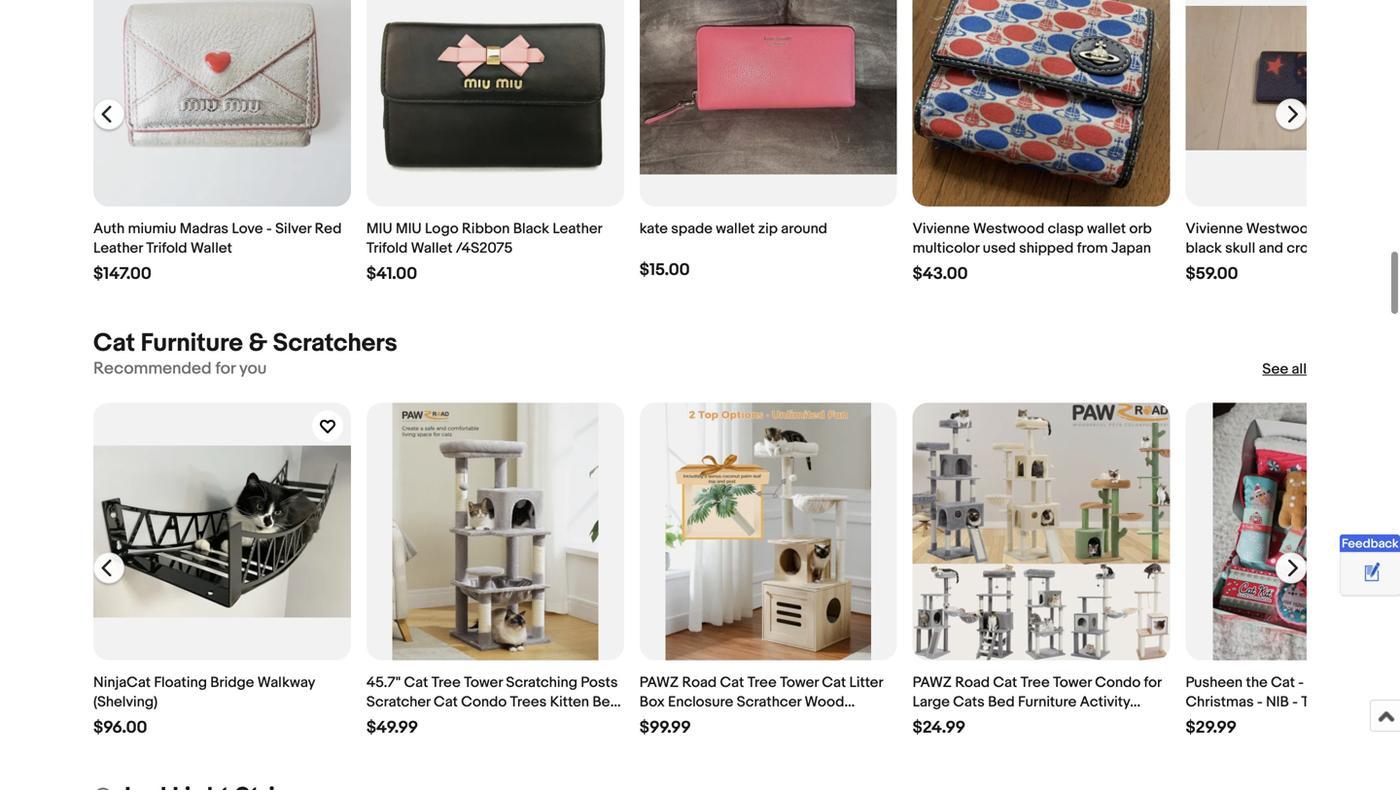 Task type: describe. For each thing, give the bounding box(es) containing it.
&
[[249, 329, 268, 359]]

/4s2075
[[456, 240, 513, 258]]

spade
[[672, 221, 713, 238]]

kate spade wallet zip around
[[640, 221, 828, 238]]

$41.00
[[367, 264, 417, 285]]

kitten
[[550, 694, 590, 712]]

1 miu from the left
[[367, 221, 393, 238]]

kit
[[1335, 675, 1353, 692]]

cat furniture & scratchers link
[[93, 329, 398, 359]]

cat inside pawz road cat tree tower condo for large cats bed furniture activity center toys
[[994, 675, 1018, 692]]

tower for $99.99
[[780, 675, 819, 692]]

auth miumiu madras love - silver red leather trifold wallet $147.00
[[93, 221, 342, 285]]

pawz road cat tree tower cat litter box enclosure scrathcer wood furniture bed
[[640, 675, 883, 731]]

$24.99 text field
[[913, 718, 966, 739]]

you
[[239, 359, 267, 380]]

miumiu
[[128, 221, 177, 238]]

tree for $24.99
[[1021, 675, 1050, 692]]

westwood for vivienne westwood clasp wallet orb multicolor used shipped from japan $43.00
[[974, 221, 1045, 238]]

wallet inside miu miu logo ribbon black leather trifold wallet /4s2075 $41.00
[[411, 240, 453, 258]]

wallet for vivienne westwood long wallet r
[[1354, 221, 1393, 238]]

- inside auth miumiu madras love - silver red leather trifold wallet $147.00
[[266, 221, 272, 238]]

ribbon
[[462, 221, 510, 238]]

cats
[[954, 694, 985, 712]]

condo inside pawz road cat tree tower condo for large cats bed furniture activity center toys
[[1096, 675, 1141, 692]]

from
[[1078, 240, 1109, 258]]

scratchers
[[273, 329, 398, 359]]

vivienne westwood clasp wallet orb multicolor used shipped from japan $43.00
[[913, 221, 1153, 285]]

r
[[1396, 221, 1401, 238]]

furniture inside pawz road cat tree tower cat litter box enclosure scrathcer wood furniture bed
[[640, 713, 699, 731]]

ninjacat
[[93, 675, 151, 692]]

$59.00 text field
[[1186, 264, 1239, 285]]

$99.99
[[640, 718, 691, 739]]

pawz for $99.99
[[640, 675, 679, 692]]

love
[[232, 221, 263, 238]]

feedback
[[1343, 537, 1400, 552]]

2 miu from the left
[[396, 221, 422, 238]]

$99.99 text field
[[640, 718, 691, 739]]

westwood for vivienne westwood long wallet r
[[1247, 221, 1318, 238]]

orb
[[1130, 221, 1153, 238]]

red
[[315, 221, 342, 238]]

enclosure
[[668, 694, 734, 712]]

see all
[[1263, 361, 1308, 379]]

vivienne for vivienne westwood long wallet r
[[1186, 221, 1244, 238]]

madras
[[180, 221, 229, 238]]

$15.00 text field
[[640, 260, 690, 281]]

$43.00 text field
[[913, 264, 969, 285]]

see
[[1263, 361, 1289, 379]]

$43.00
[[913, 264, 969, 285]]

wallet for vivienne westwood clasp wallet orb multicolor used shipped from japan $43.00
[[1088, 221, 1127, 238]]

pusheen the cat - cat kit winter  $29.99
[[1186, 675, 1401, 739]]

logo
[[425, 221, 459, 238]]

tower for $24.99
[[1054, 675, 1092, 692]]

trifold inside auth miumiu madras love - silver red leather trifold wallet $147.00
[[146, 240, 187, 258]]

clasp
[[1048, 221, 1084, 238]]

$147.00
[[93, 264, 152, 285]]

$15.00
[[640, 260, 690, 281]]

$41.00 text field
[[367, 264, 417, 285]]

$24.99
[[913, 718, 966, 739]]

long
[[1322, 221, 1351, 238]]

toys inside 45.7" cat tree tower scratching posts scratcher cat condo trees kitten bed toys
[[367, 713, 397, 731]]

leather inside miu miu logo ribbon black leather trifold wallet /4s2075 $41.00
[[553, 221, 602, 238]]

recommended
[[93, 359, 212, 380]]

floating
[[154, 675, 207, 692]]

tree inside 45.7" cat tree tower scratching posts scratcher cat condo trees kitten bed toys
[[432, 675, 461, 692]]

bed inside pawz road cat tree tower condo for large cats bed furniture activity center toys
[[989, 694, 1015, 712]]

for inside pawz road cat tree tower condo for large cats bed furniture activity center toys
[[1145, 675, 1162, 692]]

shipped
[[1020, 240, 1074, 258]]



Task type: locate. For each thing, give the bounding box(es) containing it.
wallet left r
[[1354, 221, 1393, 238]]

vivienne westwood long wallet r
[[1186, 221, 1401, 277]]

tower inside 45.7" cat tree tower scratching posts scratcher cat condo trees kitten bed toys
[[464, 675, 503, 692]]

tree
[[432, 675, 461, 692], [748, 675, 777, 692], [1021, 675, 1050, 692]]

- right love
[[266, 221, 272, 238]]

bed
[[593, 694, 620, 712], [989, 694, 1015, 712], [702, 713, 729, 731]]

wallet
[[716, 221, 755, 238], [1088, 221, 1127, 238], [1354, 221, 1393, 238]]

1 horizontal spatial miu
[[396, 221, 422, 238]]

2 horizontal spatial tree
[[1021, 675, 1050, 692]]

2 pawz from the left
[[913, 675, 952, 692]]

0 vertical spatial furniture
[[141, 329, 243, 359]]

$49.99 text field
[[367, 718, 418, 739]]

0 horizontal spatial trifold
[[146, 240, 187, 258]]

miu
[[367, 221, 393, 238], [396, 221, 422, 238]]

(shelving)
[[93, 694, 158, 712]]

multicolor
[[913, 240, 980, 258]]

pawz road cat tree tower condo for large cats bed furniture activity center toys
[[913, 675, 1162, 731]]

vivienne for vivienne westwood clasp wallet orb multicolor used shipped from japan $43.00
[[913, 221, 970, 238]]

1 horizontal spatial westwood
[[1247, 221, 1318, 238]]

trifold down miumiu
[[146, 240, 187, 258]]

1 horizontal spatial vivienne
[[1186, 221, 1244, 238]]

0 horizontal spatial condo
[[461, 694, 507, 712]]

road for $99.99
[[682, 675, 717, 692]]

kate
[[640, 221, 668, 238]]

2 toys from the left
[[962, 713, 992, 731]]

wallet left zip
[[716, 221, 755, 238]]

box
[[640, 694, 665, 712]]

2 horizontal spatial furniture
[[1019, 694, 1077, 712]]

0 vertical spatial for
[[215, 359, 236, 380]]

1 pawz from the left
[[640, 675, 679, 692]]

pawz for $24.99
[[913, 675, 952, 692]]

$96.00 text field
[[93, 718, 147, 739]]

tower inside pawz road cat tree tower condo for large cats bed furniture activity center toys
[[1054, 675, 1092, 692]]

cat
[[93, 329, 135, 359], [404, 675, 428, 692], [720, 675, 745, 692], [822, 675, 847, 692], [994, 675, 1018, 692], [1272, 675, 1296, 692], [1308, 675, 1332, 692], [434, 694, 458, 712]]

for left you
[[215, 359, 236, 380]]

leather inside auth miumiu madras love - silver red leather trifold wallet $147.00
[[93, 240, 143, 258]]

westwood
[[974, 221, 1045, 238], [1247, 221, 1318, 238]]

toys inside pawz road cat tree tower condo for large cats bed furniture activity center toys
[[962, 713, 992, 731]]

around
[[782, 221, 828, 238]]

toys down the scratcher
[[367, 713, 397, 731]]

vivienne inside vivienne westwood clasp wallet orb multicolor used shipped from japan $43.00
[[913, 221, 970, 238]]

2 vivienne from the left
[[1186, 221, 1244, 238]]

tower
[[464, 675, 503, 692], [780, 675, 819, 692], [1054, 675, 1092, 692]]

furniture inside pawz road cat tree tower condo for large cats bed furniture activity center toys
[[1019, 694, 1077, 712]]

1 horizontal spatial wallet
[[411, 240, 453, 258]]

furniture
[[141, 329, 243, 359], [1019, 694, 1077, 712], [640, 713, 699, 731]]

bed inside pawz road cat tree tower cat litter box enclosure scrathcer wood furniture bed
[[702, 713, 729, 731]]

bridge
[[210, 675, 254, 692]]

2 tower from the left
[[780, 675, 819, 692]]

0 horizontal spatial road
[[682, 675, 717, 692]]

1 trifold from the left
[[146, 240, 187, 258]]

pawz inside pawz road cat tree tower condo for large cats bed furniture activity center toys
[[913, 675, 952, 692]]

$96.00
[[93, 718, 147, 739]]

miu left logo
[[396, 221, 422, 238]]

pawz inside pawz road cat tree tower cat litter box enclosure scrathcer wood furniture bed
[[640, 675, 679, 692]]

0 horizontal spatial tower
[[464, 675, 503, 692]]

1 horizontal spatial leather
[[553, 221, 602, 238]]

condo inside 45.7" cat tree tower scratching posts scratcher cat condo trees kitten bed toys
[[461, 694, 507, 712]]

black
[[513, 221, 550, 238]]

trifold inside miu miu logo ribbon black leather trifold wallet /4s2075 $41.00
[[367, 240, 408, 258]]

tower up activity
[[1054, 675, 1092, 692]]

2 trifold from the left
[[367, 240, 408, 258]]

2 vertical spatial furniture
[[640, 713, 699, 731]]

scrathcer
[[737, 694, 802, 712]]

0 horizontal spatial westwood
[[974, 221, 1045, 238]]

trifold
[[146, 240, 187, 258], [367, 240, 408, 258]]

silver
[[275, 221, 312, 238]]

1 road from the left
[[682, 675, 717, 692]]

1 wallet from the left
[[191, 240, 232, 258]]

0 horizontal spatial miu
[[367, 221, 393, 238]]

posts
[[581, 675, 618, 692]]

pusheen
[[1186, 675, 1244, 692]]

wallet inside vivienne westwood long wallet r
[[1354, 221, 1393, 238]]

condo
[[1096, 675, 1141, 692], [461, 694, 507, 712]]

2 road from the left
[[956, 675, 990, 692]]

0 vertical spatial leather
[[553, 221, 602, 238]]

$59.00
[[1186, 264, 1239, 285]]

1 horizontal spatial trifold
[[367, 240, 408, 258]]

winter
[[1357, 675, 1399, 692]]

tower inside pawz road cat tree tower cat litter box enclosure scrathcer wood furniture bed
[[780, 675, 819, 692]]

wallet up "from" on the top right of page
[[1088, 221, 1127, 238]]

1 westwood from the left
[[974, 221, 1045, 238]]

0 horizontal spatial tree
[[432, 675, 461, 692]]

tower up the wood
[[780, 675, 819, 692]]

tower left scratching
[[464, 675, 503, 692]]

0 horizontal spatial toys
[[367, 713, 397, 731]]

westwood up "used"
[[974, 221, 1045, 238]]

wallet inside auth miumiu madras love - silver red leather trifold wallet $147.00
[[191, 240, 232, 258]]

3 tree from the left
[[1021, 675, 1050, 692]]

1 horizontal spatial road
[[956, 675, 990, 692]]

trees
[[510, 694, 547, 712]]

leather right black
[[553, 221, 602, 238]]

2 horizontal spatial bed
[[989, 694, 1015, 712]]

1 horizontal spatial bed
[[702, 713, 729, 731]]

leather
[[553, 221, 602, 238], [93, 240, 143, 258]]

1 vertical spatial -
[[1299, 675, 1305, 692]]

toys down cats
[[962, 713, 992, 731]]

ninjacat floating bridge walkway (shelving) $96.00
[[93, 675, 315, 739]]

road inside pawz road cat tree tower cat litter box enclosure scrathcer wood furniture bed
[[682, 675, 717, 692]]

vivienne
[[913, 221, 970, 238], [1186, 221, 1244, 238]]

2 wallet from the left
[[1088, 221, 1127, 238]]

condo up activity
[[1096, 675, 1141, 692]]

45.7"
[[367, 675, 401, 692]]

0 horizontal spatial pawz
[[640, 675, 679, 692]]

pawz up the box
[[640, 675, 679, 692]]

3 wallet from the left
[[1354, 221, 1393, 238]]

vivienne up $59.00
[[1186, 221, 1244, 238]]

tree inside pawz road cat tree tower condo for large cats bed furniture activity center toys
[[1021, 675, 1050, 692]]

1 horizontal spatial tree
[[748, 675, 777, 692]]

2 tree from the left
[[748, 675, 777, 692]]

vivienne inside vivienne westwood long wallet r
[[1186, 221, 1244, 238]]

1 horizontal spatial condo
[[1096, 675, 1141, 692]]

1 wallet from the left
[[716, 221, 755, 238]]

1 horizontal spatial for
[[1145, 675, 1162, 692]]

0 horizontal spatial -
[[266, 221, 272, 238]]

1 tree from the left
[[432, 675, 461, 692]]

condo left 'trees'
[[461, 694, 507, 712]]

0 horizontal spatial wallet
[[716, 221, 755, 238]]

1 horizontal spatial tower
[[780, 675, 819, 692]]

1 vertical spatial furniture
[[1019, 694, 1077, 712]]

tree inside pawz road cat tree tower cat litter box enclosure scrathcer wood furniture bed
[[748, 675, 777, 692]]

1 vertical spatial condo
[[461, 694, 507, 712]]

-
[[266, 221, 272, 238], [1299, 675, 1305, 692]]

road up cats
[[956, 675, 990, 692]]

wallet down madras
[[191, 240, 232, 258]]

1 horizontal spatial wallet
[[1088, 221, 1127, 238]]

1 horizontal spatial -
[[1299, 675, 1305, 692]]

for inside recommended for you element
[[215, 359, 236, 380]]

$147.00 text field
[[93, 264, 152, 285]]

pawz
[[640, 675, 679, 692], [913, 675, 952, 692]]

road for $24.99
[[956, 675, 990, 692]]

used
[[983, 240, 1016, 258]]

road up enclosure
[[682, 675, 717, 692]]

1 horizontal spatial pawz
[[913, 675, 952, 692]]

leather down auth
[[93, 240, 143, 258]]

see all link
[[1263, 360, 1308, 380]]

1 vivienne from the left
[[913, 221, 970, 238]]

auth
[[93, 221, 125, 238]]

1 vertical spatial for
[[1145, 675, 1162, 692]]

wallet
[[191, 240, 232, 258], [411, 240, 453, 258]]

0 horizontal spatial bed
[[593, 694, 620, 712]]

bed down enclosure
[[702, 713, 729, 731]]

westwood inside vivienne westwood clasp wallet orb multicolor used shipped from japan $43.00
[[974, 221, 1045, 238]]

trifold up $41.00
[[367, 240, 408, 258]]

2 wallet from the left
[[411, 240, 453, 258]]

1 vertical spatial leather
[[93, 240, 143, 258]]

0 vertical spatial -
[[266, 221, 272, 238]]

cat furniture & scratchers
[[93, 329, 398, 359]]

0 horizontal spatial vivienne
[[913, 221, 970, 238]]

bed right cats
[[989, 694, 1015, 712]]

1 toys from the left
[[367, 713, 397, 731]]

2 horizontal spatial wallet
[[1354, 221, 1393, 238]]

vivienne up multicolor
[[913, 221, 970, 238]]

1 horizontal spatial toys
[[962, 713, 992, 731]]

0 horizontal spatial furniture
[[141, 329, 243, 359]]

2 horizontal spatial tower
[[1054, 675, 1092, 692]]

0 horizontal spatial wallet
[[191, 240, 232, 258]]

0 vertical spatial condo
[[1096, 675, 1141, 692]]

2 westwood from the left
[[1247, 221, 1318, 238]]

litter
[[850, 675, 883, 692]]

- inside pusheen the cat - cat kit winter  $29.99
[[1299, 675, 1305, 692]]

3 tower from the left
[[1054, 675, 1092, 692]]

0 horizontal spatial leather
[[93, 240, 143, 258]]

center
[[913, 713, 959, 731]]

miu up $41.00 'text field'
[[367, 221, 393, 238]]

recommended for you
[[93, 359, 267, 380]]

pawz up large
[[913, 675, 952, 692]]

road inside pawz road cat tree tower condo for large cats bed furniture activity center toys
[[956, 675, 990, 692]]

1 horizontal spatial furniture
[[640, 713, 699, 731]]

$29.99
[[1186, 718, 1237, 739]]

walkway
[[258, 675, 315, 692]]

wallet inside vivienne westwood clasp wallet orb multicolor used shipped from japan $43.00
[[1088, 221, 1127, 238]]

westwood left the long
[[1247, 221, 1318, 238]]

japan
[[1112, 240, 1152, 258]]

for left pusheen
[[1145, 675, 1162, 692]]

- left kit on the right of page
[[1299, 675, 1305, 692]]

bed down posts
[[593, 694, 620, 712]]

1 tower from the left
[[464, 675, 503, 692]]

recommended for you element
[[93, 359, 267, 380]]

miu miu logo ribbon black leather trifold wallet /4s2075 $41.00
[[367, 221, 602, 285]]

large
[[913, 694, 950, 712]]

0 horizontal spatial for
[[215, 359, 236, 380]]

all
[[1293, 361, 1308, 379]]

for
[[215, 359, 236, 380], [1145, 675, 1162, 692]]

wood
[[805, 694, 845, 712]]

$29.99 text field
[[1186, 718, 1237, 739]]

scratcher
[[367, 694, 431, 712]]

toys
[[367, 713, 397, 731], [962, 713, 992, 731]]

45.7" cat tree tower scratching posts scratcher cat condo trees kitten bed toys
[[367, 675, 620, 731]]

tree for $99.99
[[748, 675, 777, 692]]

the
[[1247, 675, 1268, 692]]

bed inside 45.7" cat tree tower scratching posts scratcher cat condo trees kitten bed toys
[[593, 694, 620, 712]]

road
[[682, 675, 717, 692], [956, 675, 990, 692]]

zip
[[759, 221, 778, 238]]

scratching
[[506, 675, 578, 692]]

wallet down logo
[[411, 240, 453, 258]]

activity
[[1081, 694, 1131, 712]]

westwood inside vivienne westwood long wallet r
[[1247, 221, 1318, 238]]

$49.99
[[367, 718, 418, 739]]



Task type: vqa. For each thing, say whether or not it's contained in the screenshot.
All Filters
no



